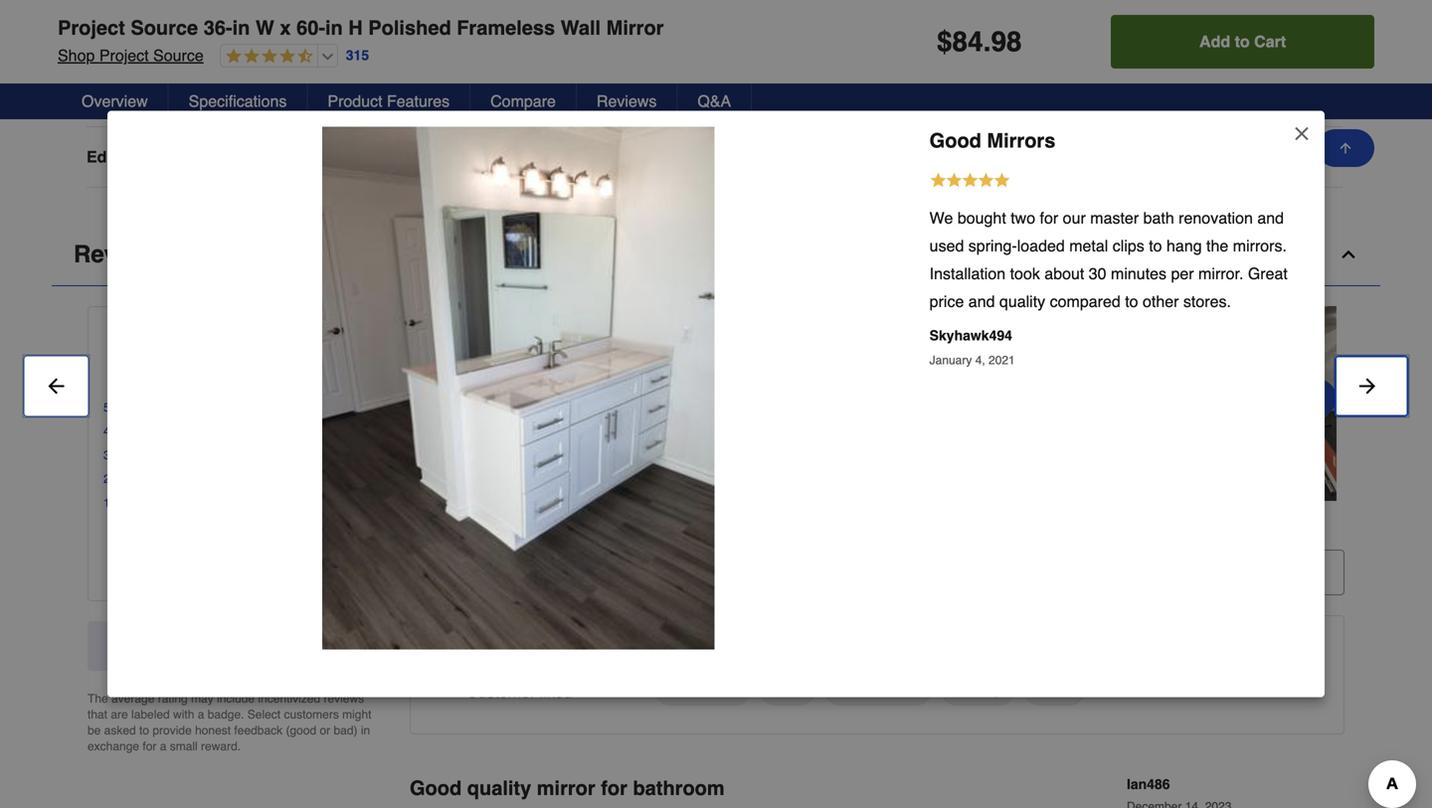 Task type: describe. For each thing, give the bounding box(es) containing it.
3 frame from the left
[[861, 87, 901, 105]]

material
[[139, 87, 199, 105]]

for for good
[[601, 777, 628, 800]]

polished cell
[[269, 147, 433, 167]]

0 vertical spatial project
[[58, 16, 125, 39]]

bathroom
[[633, 777, 725, 800]]

price button
[[1024, 672, 1086, 706]]

arrow left image
[[44, 374, 68, 398]]

quality inside we bought two for our master bath renovation and used spring-loaded metal clips to hang the mirrors. installation took about 30 minutes per mirror.  great price and quality compared to other stores.
[[1000, 293, 1046, 311]]

wall for second wall cell from the right
[[269, 26, 299, 45]]

exchange
[[88, 740, 139, 754]]

took
[[1011, 265, 1041, 283]]

3
[[103, 449, 110, 463]]

mirrors
[[987, 129, 1056, 152]]

customer liked
[[467, 683, 573, 702]]

84
[[953, 26, 984, 58]]

0 horizontal spatial arrow right image
[[1310, 387, 1326, 411]]

size button
[[760, 672, 817, 706]]

product features button
[[308, 84, 471, 119]]

customer for customer liked
[[467, 683, 536, 702]]

small
[[170, 740, 198, 754]]

2 no frame cell from the left
[[552, 86, 716, 106]]

thickness
[[667, 680, 739, 698]]

to inside the average rating may include incentivized reviews that are labeled with a badge. select customers might be asked to provide honest feedback (good or bad) in exchange for a small reward.
[[139, 724, 149, 738]]

quality inside quality button
[[954, 680, 1003, 698]]

0 vertical spatial customer
[[441, 519, 515, 537]]

specifications
[[189, 92, 287, 110]]

for for we
[[1040, 209, 1059, 227]]

no frame for 2nd 'no frame' cell
[[552, 87, 618, 105]]

cell for beveled
[[836, 147, 1000, 167]]

98
[[992, 26, 1022, 58]]

frame material
[[87, 87, 199, 105]]

filter image
[[443, 565, 459, 581]]

cell for wall
[[836, 26, 1000, 46]]

0 vertical spatial and
[[1258, 209, 1285, 227]]

customers
[[284, 708, 339, 722]]

honest
[[195, 724, 231, 738]]

frame
[[87, 87, 134, 105]]

to right clips
[[1149, 237, 1163, 255]]

2
[[103, 473, 110, 486]]

stores.
[[1184, 293, 1232, 311]]

recommend this product
[[162, 637, 339, 656]]

product features
[[328, 92, 450, 110]]

0 vertical spatial 5
[[331, 326, 342, 349]]

4.5 stars image
[[221, 48, 313, 66]]

bought
[[958, 209, 1007, 227]]

good mirrors
[[930, 129, 1056, 152]]

sentiment
[[510, 637, 587, 656]]

we bought two for our master bath renovation and used spring-loaded metal clips to hang the mirrors. installation took about 30 minutes per mirror.  great price and quality compared to other stores.
[[930, 209, 1288, 311]]

labeled
[[131, 708, 170, 722]]

0 vertical spatial source
[[131, 16, 198, 39]]

reviews for reviews button to the top
[[597, 92, 657, 110]]

renovation
[[1179, 209, 1254, 227]]

no for 3rd 'no frame' cell from the right
[[269, 87, 289, 105]]

1 no frame cell from the left
[[269, 86, 433, 106]]

(good
[[286, 724, 317, 738]]

product
[[328, 92, 383, 110]]

chevron up image
[[1339, 245, 1359, 265]]

clips
[[1113, 237, 1145, 255]]

2 frame from the left
[[577, 87, 618, 105]]

10%
[[338, 425, 362, 439]]

good for good quality mirror for bathroom
[[410, 777, 462, 800]]

no frame for first 'no frame' cell from the right
[[836, 87, 901, 105]]

reward.
[[201, 740, 241, 754]]

installation
[[930, 265, 1006, 283]]

in inside the average rating may include incentivized reviews that are labeled with a badge. select customers might be asked to provide honest feedback (good or bad) in exchange for a small reward.
[[361, 724, 370, 738]]

about
[[1045, 265, 1085, 283]]

badge.
[[208, 708, 244, 722]]

1
[[103, 496, 110, 510]]

polished inside polished cell
[[269, 148, 330, 166]]

mirror
[[537, 777, 596, 800]]

36-
[[204, 16, 232, 39]]

1 vertical spatial and
[[969, 293, 995, 311]]

beveled cell
[[552, 147, 716, 167]]

315 for 315 customer review s
[[410, 519, 437, 537]]

q&a
[[698, 92, 732, 110]]

1 vertical spatial project
[[99, 46, 149, 65]]

we
[[930, 209, 954, 227]]

arrow up image
[[1338, 140, 1354, 156]]

with
[[173, 708, 194, 722]]

4
[[103, 425, 110, 439]]

wall for first wall cell from right
[[552, 26, 583, 45]]

customer sentiment
[[431, 637, 587, 656]]

mirror.
[[1199, 265, 1244, 283]]

frameless
[[457, 16, 555, 39]]

315 for 315
[[346, 47, 369, 63]]

1 vertical spatial a
[[160, 740, 167, 754]]

1 frame from the left
[[293, 87, 334, 105]]

great
[[1249, 265, 1288, 283]]

hide
[[463, 564, 498, 582]]

2 vertical spatial quality
[[467, 777, 532, 800]]

0 vertical spatial reviews button
[[577, 84, 678, 119]]

the
[[1207, 237, 1229, 255]]

specifications button
[[169, 84, 308, 119]]

product
[[286, 637, 339, 656]]

hang
[[1167, 237, 1203, 255]]

the
[[88, 692, 108, 706]]

liked
[[540, 683, 573, 702]]

review
[[520, 519, 575, 537]]

project source 36-in w x 60-in h polished frameless wall mirror
[[58, 16, 664, 39]]

may
[[191, 692, 214, 706]]

good for good mirrors
[[930, 129, 982, 152]]

metal
[[1070, 237, 1109, 255]]

skyhawk494 january 4, 2021
[[930, 328, 1016, 368]]

0 vertical spatial type
[[87, 26, 123, 45]]



Task type: vqa. For each thing, say whether or not it's contained in the screenshot.
ca residents: prop 65 warning(s)
no



Task type: locate. For each thing, give the bounding box(es) containing it.
master
[[1091, 209, 1139, 227]]

1 vertical spatial for
[[143, 740, 157, 754]]

30
[[1089, 265, 1107, 283]]

2021
[[989, 354, 1016, 368]]

1 wall cell from the left
[[269, 26, 433, 46]]

0 horizontal spatial 5
[[103, 401, 110, 415]]

for left our
[[1040, 209, 1059, 227]]

0 vertical spatial price
[[930, 293, 964, 311]]

in down might
[[361, 724, 370, 738]]

add to cart
[[1200, 32, 1287, 51]]

0 vertical spatial 3%
[[345, 449, 362, 463]]

0 vertical spatial good
[[930, 129, 982, 152]]

0 horizontal spatial and
[[969, 293, 995, 311]]

2 vertical spatial for
[[601, 777, 628, 800]]

0 horizontal spatial wall cell
[[269, 26, 433, 46]]

this
[[257, 637, 282, 656]]

hide filters button
[[410, 550, 583, 596]]

in left h
[[325, 16, 343, 39]]

1 vertical spatial reviews
[[74, 241, 169, 268]]

quality left 'price' button at the right bottom of the page
[[954, 680, 1003, 698]]

average
[[111, 692, 155, 706]]

1 horizontal spatial a
[[198, 708, 204, 722]]

reviews
[[597, 92, 657, 110], [74, 241, 169, 268]]

s
[[575, 519, 583, 537]]

w
[[256, 16, 274, 39]]

shop project source
[[58, 46, 204, 65]]

0 horizontal spatial price
[[930, 293, 964, 311]]

315 up hide filters button
[[410, 519, 437, 537]]

good
[[930, 129, 982, 152], [410, 777, 462, 800]]

quality button
[[941, 672, 1016, 706]]

shop
[[58, 46, 95, 65]]

5 up 4 in the left bottom of the page
[[103, 401, 110, 415]]

type right edge on the top left of page
[[130, 148, 166, 166]]

compare
[[491, 92, 556, 110]]

no frame cell up beveled cell
[[552, 86, 716, 106]]

overview
[[82, 92, 148, 110]]

2 horizontal spatial no frame
[[836, 87, 901, 105]]

2 horizontal spatial no frame cell
[[836, 86, 1000, 106]]

0 horizontal spatial polished
[[269, 148, 330, 166]]

1 horizontal spatial type
[[130, 148, 166, 166]]

uploaded image image
[[322, 127, 715, 650], [418, 394, 613, 414], [623, 394, 818, 414], [1238, 394, 1433, 414]]

0 horizontal spatial no frame
[[269, 87, 334, 105]]

2 horizontal spatial frame
[[861, 87, 901, 105]]

customer up the customer liked
[[431, 637, 505, 656]]

q&a button
[[678, 84, 752, 119]]

project
[[58, 16, 125, 39], [99, 46, 149, 65]]

1 horizontal spatial arrow right image
[[1356, 374, 1380, 398]]

0 horizontal spatial good
[[410, 777, 462, 800]]

out
[[276, 326, 303, 349]]

price right quality button
[[1037, 680, 1073, 698]]

1 horizontal spatial wall cell
[[552, 26, 716, 46]]

price inside button
[[1037, 680, 1073, 698]]

thickness button
[[654, 672, 752, 706]]

1 horizontal spatial no
[[552, 87, 573, 105]]

size
[[773, 680, 804, 698]]

2 horizontal spatial no
[[836, 87, 856, 105]]

2 no frame from the left
[[552, 87, 618, 105]]

5 right of
[[331, 326, 342, 349]]

1 vertical spatial quality
[[954, 680, 1003, 698]]

customer
[[441, 519, 515, 537], [431, 637, 505, 656], [467, 683, 536, 702]]

of
[[309, 326, 326, 349]]

edge
[[87, 148, 125, 166]]

1 vertical spatial good
[[410, 777, 462, 800]]

beveled
[[552, 148, 610, 166]]

0 horizontal spatial no
[[269, 87, 289, 105]]

a down the may
[[198, 708, 204, 722]]

0 vertical spatial quality
[[1000, 293, 1046, 311]]

rating
[[158, 692, 188, 706]]

2 horizontal spatial in
[[361, 724, 370, 738]]

0 vertical spatial polished
[[368, 16, 451, 39]]

315 down h
[[346, 47, 369, 63]]

1 horizontal spatial in
[[325, 16, 343, 39]]

3 no from the left
[[836, 87, 856, 105]]

quality down "took"
[[1000, 293, 1046, 311]]

ian486
[[1127, 777, 1171, 793]]

reviews
[[324, 692, 364, 706]]

1 horizontal spatial and
[[1258, 209, 1285, 227]]

source
[[131, 16, 198, 39], [153, 46, 204, 65]]

polished down product
[[269, 148, 330, 166]]

no for 2nd 'no frame' cell
[[552, 87, 573, 105]]

0 horizontal spatial no frame cell
[[269, 86, 433, 106]]

features
[[387, 92, 450, 110]]

are
[[111, 708, 128, 722]]

3% for 2
[[345, 473, 362, 486]]

1 vertical spatial source
[[153, 46, 204, 65]]

0 horizontal spatial type
[[87, 26, 123, 45]]

3% down '10%'
[[345, 449, 362, 463]]

quality
[[1000, 293, 1046, 311], [954, 680, 1003, 698], [467, 777, 532, 800]]

be
[[88, 724, 101, 738]]

1 no frame from the left
[[269, 87, 334, 105]]

per
[[1172, 265, 1195, 283]]

reviews up beveled cell
[[597, 92, 657, 110]]

0 vertical spatial a
[[198, 708, 204, 722]]

1 horizontal spatial no frame cell
[[552, 86, 716, 106]]

0 horizontal spatial for
[[143, 740, 157, 754]]

out of 5
[[270, 326, 342, 349]]

price inside we bought two for our master bath renovation and used spring-loaded metal clips to hang the mirrors. installation took about 30 minutes per mirror.  great price and quality compared to other stores.
[[930, 293, 964, 311]]

mirror
[[607, 16, 664, 39]]

type up shop project source
[[87, 26, 123, 45]]

a
[[198, 708, 204, 722], [160, 740, 167, 754]]

3 no frame cell from the left
[[836, 86, 1000, 106]]

a down provide
[[160, 740, 167, 754]]

to down minutes
[[1126, 293, 1139, 311]]

polished
[[368, 16, 451, 39], [269, 148, 330, 166]]

0 horizontal spatial frame
[[293, 87, 334, 105]]

mirrors.
[[1234, 237, 1287, 255]]

cart
[[1255, 32, 1287, 51]]

.
[[984, 26, 992, 58]]

1 no from the left
[[269, 87, 289, 105]]

0 vertical spatial for
[[1040, 209, 1059, 227]]

h
[[349, 16, 363, 39]]

$ 84 . 98
[[937, 26, 1022, 58]]

that
[[88, 708, 107, 722]]

2 no from the left
[[552, 87, 573, 105]]

customer for customer sentiment
[[431, 637, 505, 656]]

2 horizontal spatial for
[[1040, 209, 1059, 227]]

reviews down edge type at the left top of page
[[74, 241, 169, 268]]

1 vertical spatial customer
[[431, 637, 505, 656]]

other
[[1143, 293, 1180, 311]]

0 horizontal spatial reviews
[[74, 241, 169, 268]]

no frame cell up polished cell
[[269, 86, 433, 106]]

no for first 'no frame' cell from the right
[[836, 87, 856, 105]]

no frame cell
[[269, 86, 433, 106], [552, 86, 716, 106], [836, 86, 1000, 106]]

project up shop
[[58, 16, 125, 39]]

polished right h
[[368, 16, 451, 39]]

to right add on the right of page
[[1235, 32, 1250, 51]]

two
[[1011, 209, 1036, 227]]

polystyrene cell
[[1119, 86, 1283, 106]]

include
[[217, 692, 255, 706]]

or
[[320, 724, 331, 738]]

0 vertical spatial 315
[[346, 47, 369, 63]]

frame
[[293, 87, 334, 105], [577, 87, 618, 105], [861, 87, 901, 105]]

cell
[[836, 26, 1000, 46], [1119, 26, 1283, 46], [836, 147, 1000, 167]]

1 horizontal spatial good
[[930, 129, 982, 152]]

0 horizontal spatial a
[[160, 740, 167, 754]]

to down labeled
[[139, 724, 149, 738]]

0 horizontal spatial 315
[[346, 47, 369, 63]]

bad)
[[334, 724, 358, 738]]

for inside the average rating may include incentivized reviews that are labeled with a badge. select customers might be asked to provide honest feedback (good or bad) in exchange for a small reward.
[[143, 740, 157, 754]]

no frame for 3rd 'no frame' cell from the right
[[269, 87, 334, 105]]

1 vertical spatial reviews button
[[52, 224, 1381, 286]]

in
[[232, 16, 250, 39], [325, 16, 343, 39], [361, 724, 370, 738]]

1 vertical spatial 3%
[[345, 473, 362, 486]]

wall
[[561, 16, 601, 39], [269, 26, 299, 45], [552, 26, 583, 45]]

for inside we bought two for our master bath renovation and used spring-loaded metal clips to hang the mirrors. installation took about 30 minutes per mirror.  great price and quality compared to other stores.
[[1040, 209, 1059, 227]]

add to cart button
[[1112, 15, 1375, 69]]

3 no frame from the left
[[836, 87, 901, 105]]

overview button
[[62, 84, 169, 119]]

1 vertical spatial polished
[[269, 148, 330, 166]]

in left w
[[232, 16, 250, 39]]

price
[[930, 293, 964, 311], [1037, 680, 1073, 698]]

1 vertical spatial type
[[130, 148, 166, 166]]

reviews button
[[577, 84, 678, 119], [52, 224, 1381, 286]]

reviews for the bottom reviews button
[[74, 241, 169, 268]]

3% up "5%"
[[345, 473, 362, 486]]

select
[[248, 708, 281, 722]]

compared
[[1050, 293, 1121, 311]]

1 vertical spatial 5
[[103, 401, 110, 415]]

1 horizontal spatial 315
[[410, 519, 437, 537]]

1 horizontal spatial price
[[1037, 680, 1073, 698]]

$
[[937, 26, 953, 58]]

good quality mirror for bathroom
[[410, 777, 725, 800]]

minutes
[[1111, 265, 1167, 283]]

no frame cell down $
[[836, 86, 1000, 106]]

for down provide
[[143, 740, 157, 754]]

0 vertical spatial reviews
[[597, 92, 657, 110]]

loaded
[[1018, 237, 1065, 255]]

2 3% from the top
[[345, 473, 362, 486]]

compare button
[[471, 84, 577, 119]]

arrow right image
[[1356, 374, 1380, 398], [1310, 387, 1326, 411]]

filters
[[502, 564, 550, 582]]

3% for 3
[[345, 449, 362, 463]]

satisfaction
[[837, 680, 920, 698]]

close image
[[1293, 124, 1312, 144]]

source up material
[[153, 46, 204, 65]]

project up frame
[[99, 46, 149, 65]]

1 horizontal spatial reviews
[[597, 92, 657, 110]]

1 horizontal spatial 5
[[331, 326, 342, 349]]

1 vertical spatial price
[[1037, 680, 1073, 698]]

incentivized
[[258, 692, 321, 706]]

feedback
[[234, 724, 283, 738]]

to inside button
[[1235, 32, 1250, 51]]

1 vertical spatial 315
[[410, 519, 437, 537]]

spring-
[[969, 237, 1018, 255]]

1 horizontal spatial for
[[601, 777, 628, 800]]

1 horizontal spatial frame
[[577, 87, 618, 105]]

79%
[[338, 401, 362, 415]]

no
[[269, 87, 289, 105], [552, 87, 573, 105], [836, 87, 856, 105]]

1 3% from the top
[[345, 449, 362, 463]]

the average rating may include incentivized reviews that are labeled with a badge. select customers might be asked to provide honest feedback (good or bad) in exchange for a small reward.
[[88, 692, 372, 754]]

our
[[1063, 209, 1086, 227]]

wall cell
[[269, 26, 433, 46], [552, 26, 716, 46]]

2 vertical spatial customer
[[467, 683, 536, 702]]

quality left mirror
[[467, 777, 532, 800]]

1 horizontal spatial polished
[[368, 16, 451, 39]]

customer up hide
[[441, 519, 515, 537]]

polystyrene
[[1119, 87, 1202, 105]]

0 horizontal spatial in
[[232, 16, 250, 39]]

customer down customer sentiment
[[467, 683, 536, 702]]

price down installation at the top right of page
[[930, 293, 964, 311]]

and up mirrors.
[[1258, 209, 1285, 227]]

to
[[1235, 32, 1250, 51], [1149, 237, 1163, 255], [1126, 293, 1139, 311], [139, 724, 149, 738]]

source up shop project source
[[131, 16, 198, 39]]

and down installation at the top right of page
[[969, 293, 995, 311]]

asked
[[104, 724, 136, 738]]

and
[[1258, 209, 1285, 227], [969, 293, 995, 311]]

for right mirror
[[601, 777, 628, 800]]

1 horizontal spatial no frame
[[552, 87, 618, 105]]

2 wall cell from the left
[[552, 26, 716, 46]]



